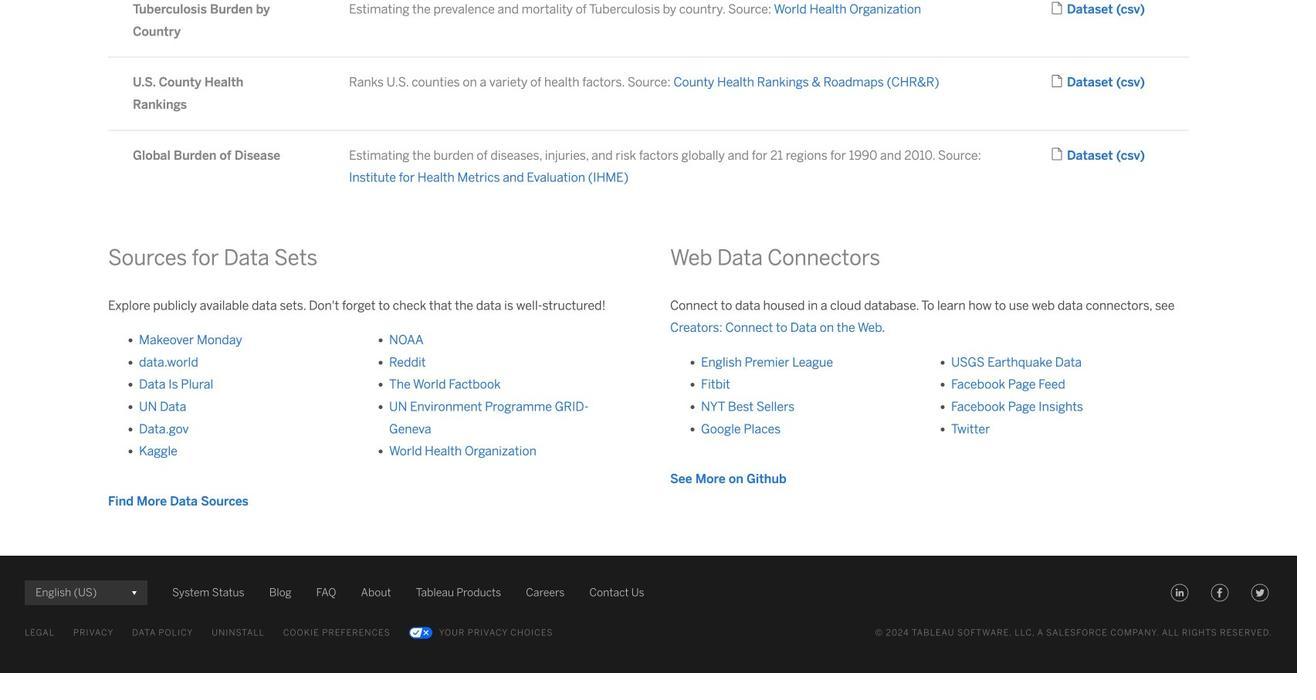 Task type: locate. For each thing, give the bounding box(es) containing it.
selected language element
[[36, 581, 137, 605]]



Task type: vqa. For each thing, say whether or not it's contained in the screenshot.
Workbook thumbnail associated with 2nd Add Favorite button from right
no



